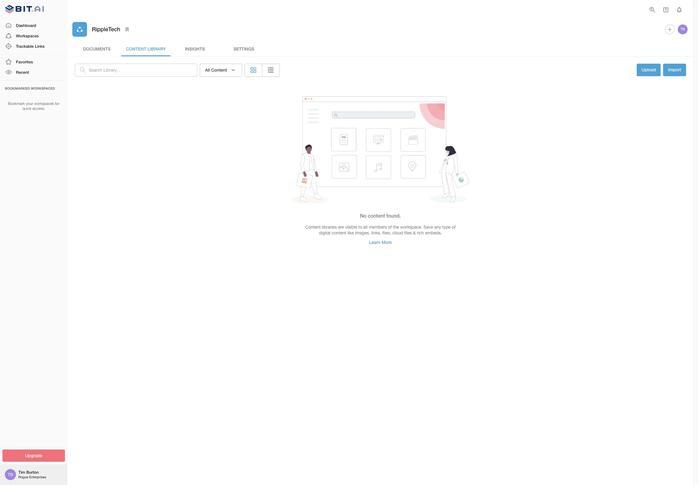 Task type: locate. For each thing, give the bounding box(es) containing it.
tb
[[681, 27, 685, 32], [8, 473, 13, 478]]

no
[[360, 213, 367, 219]]

content right the all
[[211, 67, 227, 73]]

dashboard
[[16, 23, 36, 28]]

1 vertical spatial tb
[[8, 473, 13, 478]]

content library link
[[121, 42, 170, 56]]

documents
[[83, 46, 111, 51]]

content down are
[[332, 231, 346, 236]]

1 vertical spatial content
[[332, 231, 346, 236]]

tim burton rogue enterprises
[[18, 471, 46, 480]]

upload button
[[637, 64, 661, 77], [637, 64, 661, 76]]

tab list
[[72, 42, 689, 56]]

dashboard button
[[0, 20, 67, 31]]

tim
[[18, 471, 25, 476]]

1 of from the left
[[388, 225, 392, 230]]

0 horizontal spatial content
[[332, 231, 346, 236]]

1 horizontal spatial of
[[452, 225, 456, 230]]

all content button
[[200, 64, 242, 77]]

1 horizontal spatial content
[[368, 213, 385, 219]]

content inside tab list
[[126, 46, 146, 51]]

are
[[338, 225, 344, 230]]

0 vertical spatial content
[[126, 46, 146, 51]]

content for content libraries are visible to all members of the workspace. save any type of digital content like images, links, files, cloud files & rich embeds.
[[305, 225, 321, 230]]

your
[[26, 102, 33, 106]]

favorites
[[16, 60, 33, 64]]

1 horizontal spatial content
[[211, 67, 227, 73]]

bookmark
[[8, 102, 25, 106]]

all
[[205, 67, 210, 73]]

members
[[369, 225, 387, 230]]

more
[[382, 240, 392, 245]]

of left the
[[388, 225, 392, 230]]

0 horizontal spatial tb
[[8, 473, 13, 478]]

0 horizontal spatial of
[[388, 225, 392, 230]]

0 vertical spatial tb
[[681, 27, 685, 32]]

enterprises
[[29, 476, 46, 480]]

content up digital
[[305, 225, 321, 230]]

all content
[[205, 67, 227, 73]]

content inside content libraries are visible to all members of the workspace. save any type of digital content like images, links, files, cloud files & rich embeds.
[[305, 225, 321, 230]]

workspaces
[[34, 102, 54, 106]]

no content found.
[[360, 213, 401, 219]]

files,
[[383, 231, 391, 236]]

workspaces button
[[0, 31, 67, 41]]

1 horizontal spatial tb
[[681, 27, 685, 32]]

like
[[348, 231, 354, 236]]

group
[[245, 64, 280, 77]]

content left the library at the left top of page
[[126, 46, 146, 51]]

bookmark your workspaces for quick access.
[[8, 102, 59, 111]]

import
[[669, 67, 682, 72]]

2 horizontal spatial content
[[305, 225, 321, 230]]

library
[[148, 46, 166, 51]]

visible
[[345, 225, 357, 230]]

of right type
[[452, 225, 456, 230]]

Search Library... search field
[[89, 64, 197, 77]]

1 vertical spatial content
[[211, 67, 227, 73]]

0 horizontal spatial content
[[126, 46, 146, 51]]

links,
[[372, 231, 381, 236]]

content
[[126, 46, 146, 51], [211, 67, 227, 73], [305, 225, 321, 230]]

content
[[368, 213, 385, 219], [332, 231, 346, 236]]

type
[[443, 225, 451, 230]]

of
[[388, 225, 392, 230], [452, 225, 456, 230]]

images,
[[355, 231, 370, 236]]

trackable links button
[[0, 41, 67, 52]]

0 vertical spatial content
[[368, 213, 385, 219]]

content up members
[[368, 213, 385, 219]]

burton
[[26, 471, 39, 476]]

files
[[404, 231, 412, 236]]

quick
[[22, 107, 31, 111]]

2 vertical spatial content
[[305, 225, 321, 230]]

save
[[424, 225, 433, 230]]

2 of from the left
[[452, 225, 456, 230]]

to
[[359, 225, 362, 230]]

trackable
[[16, 44, 34, 49]]



Task type: vqa. For each thing, say whether or not it's contained in the screenshot.
of to the left
yes



Task type: describe. For each thing, give the bounding box(es) containing it.
for
[[55, 102, 59, 106]]

recent button
[[0, 67, 67, 78]]

tb inside button
[[681, 27, 685, 32]]

content library
[[126, 46, 166, 51]]

tb button
[[677, 24, 689, 35]]

bookmarked
[[5, 86, 30, 90]]

the
[[393, 225, 399, 230]]

libraries
[[322, 225, 337, 230]]

upgrade button
[[2, 450, 65, 463]]

learn more link
[[364, 237, 397, 249]]

settings
[[234, 46, 255, 51]]

upload
[[642, 67, 656, 72]]

settings link
[[220, 42, 269, 56]]

content inside button
[[211, 67, 227, 73]]

learn
[[369, 240, 381, 245]]

trackable links
[[16, 44, 45, 49]]

workspaces
[[16, 33, 39, 38]]

any
[[434, 225, 441, 230]]

content for content library
[[126, 46, 146, 51]]

access.
[[32, 107, 45, 111]]

insights link
[[170, 42, 220, 56]]

rippletech
[[92, 26, 120, 33]]

all
[[364, 225, 368, 230]]

cloud
[[393, 231, 403, 236]]

upgrade
[[25, 454, 42, 459]]

bookmarked workspaces
[[5, 86, 55, 90]]

links
[[35, 44, 45, 49]]

digital
[[319, 231, 331, 236]]

embeds.
[[425, 231, 442, 236]]

workspaces
[[31, 86, 55, 90]]

recent
[[16, 70, 29, 75]]

documents link
[[72, 42, 121, 56]]

import button
[[664, 64, 686, 76]]

rogue
[[18, 476, 28, 480]]

tab list containing documents
[[72, 42, 689, 56]]

bookmark image
[[124, 26, 131, 33]]

content libraries are visible to all members of the workspace. save any type of digital content like images, links, files, cloud files & rich embeds.
[[305, 225, 456, 236]]

found.
[[387, 213, 401, 219]]

rich
[[417, 231, 424, 236]]

workspace.
[[400, 225, 423, 230]]

learn more
[[369, 240, 392, 245]]

&
[[413, 231, 416, 236]]

content inside content libraries are visible to all members of the workspace. save any type of digital content like images, links, files, cloud files & rich embeds.
[[332, 231, 346, 236]]

favorites button
[[0, 57, 67, 67]]

insights
[[185, 46, 205, 51]]



